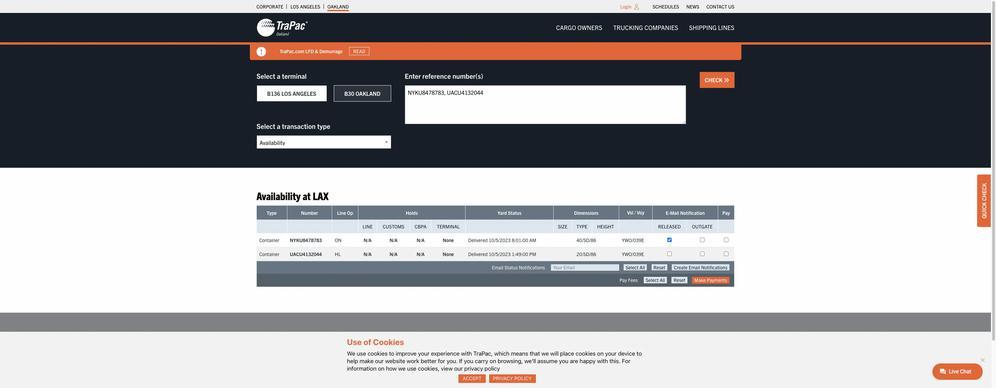 Task type: locate. For each thing, give the bounding box(es) containing it.
1 horizontal spatial use
[[407, 366, 417, 373]]

terminal
[[437, 224, 460, 230]]

read
[[353, 48, 366, 54]]

1 vertical spatial delivered
[[468, 252, 488, 258]]

select left transaction
[[257, 122, 275, 130]]

0 horizontal spatial line
[[337, 210, 346, 216]]

1 horizontal spatial cookies
[[576, 351, 596, 358]]

place
[[560, 351, 575, 358]]

1 you from the left
[[464, 358, 474, 365]]

0 horizontal spatial you
[[464, 358, 474, 365]]

angeles left oakland link
[[300, 3, 321, 10]]

8:01:00
[[512, 238, 528, 244]]

number
[[301, 210, 318, 216]]

1 horizontal spatial type
[[577, 224, 588, 230]]

los right b136
[[282, 90, 292, 97]]

berth
[[422, 350, 435, 357]]

quick check
[[981, 183, 988, 219]]

select a terminal
[[257, 72, 307, 80]]

1 vertical spatial 10/5/2023
[[489, 252, 511, 258]]

we
[[542, 351, 549, 358], [398, 366, 406, 373]]

2722
[[579, 354, 592, 361]]

pay left the 'fees'
[[620, 278, 627, 284]]

status right yard
[[508, 210, 522, 216]]

angeles down terminal
[[293, 90, 317, 97]]

make payments
[[695, 278, 728, 284]]

ywo/039e for 20/sd/86
[[622, 252, 645, 258]]

cargo owners
[[556, 24, 603, 31]]

trucking companies link
[[608, 21, 684, 35]]

to
[[389, 351, 395, 358], [637, 351, 642, 358]]

your
[[418, 351, 430, 358], [606, 351, 617, 358]]

0 horizontal spatial your
[[418, 351, 430, 358]]

with up if
[[461, 351, 472, 358]]

pay right notification
[[723, 210, 730, 216]]

better
[[421, 358, 437, 365]]

use down the work
[[407, 366, 417, 373]]

to up website
[[389, 351, 395, 358]]

container
[[259, 238, 280, 244], [259, 252, 280, 258]]

None button
[[624, 265, 647, 271], [652, 265, 668, 271], [672, 265, 730, 271], [644, 278, 668, 284], [672, 278, 688, 284], [624, 265, 647, 271], [652, 265, 668, 271], [672, 265, 730, 271], [644, 278, 668, 284], [672, 278, 688, 284]]

0 horizontal spatial on
[[378, 366, 385, 373]]

0 vertical spatial we
[[542, 351, 549, 358]]

1 horizontal spatial pay
[[723, 210, 730, 216]]

0 vertical spatial pay
[[723, 210, 730, 216]]

1 vertical spatial solid image
[[724, 78, 730, 83]]

1 vertical spatial none
[[443, 252, 454, 258]]

0 vertical spatial menu bar
[[650, 2, 739, 11]]

2 vertical spatial oakland
[[352, 363, 377, 370]]

2 delivered from the top
[[468, 252, 488, 258]]

0 vertical spatial use
[[357, 351, 366, 358]]

light image
[[635, 4, 639, 10]]

berth 30 - 32 oakland, ca 94607
[[422, 350, 468, 365]]

solid image inside check button
[[724, 78, 730, 83]]

0 vertical spatial solid image
[[257, 47, 266, 57]]

yard status
[[498, 210, 522, 216]]

trapac.com lfd & demurrage
[[280, 48, 343, 54]]

notifications
[[519, 265, 545, 271]]

0 horizontal spatial pay
[[620, 278, 627, 284]]

ywo/039e for 40/sd/86
[[622, 238, 645, 244]]

a for transaction
[[277, 122, 281, 130]]

oakland right b30
[[356, 90, 381, 97]]

2 select from the top
[[257, 122, 275, 130]]

on
[[598, 351, 604, 358], [490, 358, 497, 365], [378, 366, 385, 373]]

1 vertical spatial our
[[455, 366, 463, 373]]

1 horizontal spatial you
[[559, 358, 569, 365]]

1:49:00
[[512, 252, 528, 258]]

contact us link
[[707, 2, 735, 11]]

2 none from the top
[[443, 252, 454, 258]]

1 vertical spatial container
[[259, 252, 280, 258]]

1 horizontal spatial your
[[606, 351, 617, 358]]

menu bar up "shipping"
[[650, 2, 739, 11]]

2 10/5/2023 from the top
[[489, 252, 511, 258]]

1 ywo/039e from the top
[[622, 238, 645, 244]]

1 vertical spatial on
[[490, 358, 497, 365]]

policy
[[515, 376, 532, 382]]

privacy policy
[[493, 376, 532, 382]]

you right if
[[464, 358, 474, 365]]

footer
[[0, 313, 992, 389]]

your up better
[[418, 351, 430, 358]]

your up this.
[[606, 351, 617, 358]]

happy
[[580, 358, 596, 365]]

we down website
[[398, 366, 406, 373]]

solid image
[[257, 47, 266, 57], [724, 78, 730, 83]]

terminal
[[282, 72, 307, 80]]

2 ywo/039e from the top
[[622, 252, 645, 258]]

lines
[[719, 24, 735, 31]]

we up assume
[[542, 351, 549, 358]]

pm
[[530, 252, 537, 258]]

yard
[[498, 210, 507, 216]]

menu bar containing cargo owners
[[551, 21, 740, 35]]

cookies up happy
[[576, 351, 596, 358]]

1 horizontal spatial solid image
[[724, 78, 730, 83]]

our down "94607"
[[455, 366, 463, 373]]

oakland image
[[257, 18, 308, 37]]

1 select from the top
[[257, 72, 275, 80]]

trapac,
[[474, 351, 493, 358]]

customer
[[513, 354, 535, 361]]

trucking
[[614, 24, 643, 31]]

reference
[[423, 72, 451, 80]]

menu bar down the light image
[[551, 21, 740, 35]]

ywo/039e
[[622, 238, 645, 244], [622, 252, 645, 258]]

our right make
[[375, 358, 384, 365]]

1 your from the left
[[418, 351, 430, 358]]

0 horizontal spatial solid image
[[257, 47, 266, 57]]

status for yard
[[508, 210, 522, 216]]

None checkbox
[[701, 238, 705, 243], [724, 238, 729, 243], [724, 252, 729, 257], [701, 238, 705, 243], [724, 238, 729, 243], [724, 252, 729, 257]]

1 vertical spatial we
[[398, 366, 406, 373]]

10/5/2023 up email
[[489, 252, 511, 258]]

corporate link
[[257, 2, 283, 11]]

Enter reference number(s) text field
[[405, 85, 687, 124]]

1 horizontal spatial check
[[981, 183, 988, 201]]

0 vertical spatial ywo/039e
[[622, 238, 645, 244]]

oakland down we
[[352, 363, 377, 370]]

a for terminal
[[277, 72, 281, 80]]

status
[[508, 210, 522, 216], [505, 265, 518, 271]]

notification
[[681, 210, 705, 216]]

1 vertical spatial select
[[257, 122, 275, 130]]

0 vertical spatial none
[[443, 238, 454, 244]]

0 vertical spatial line
[[337, 210, 346, 216]]

2 to from the left
[[637, 351, 642, 358]]

none
[[443, 238, 454, 244], [443, 252, 454, 258]]

None checkbox
[[668, 238, 672, 243], [668, 252, 672, 257], [701, 252, 705, 257], [668, 238, 672, 243], [668, 252, 672, 257], [701, 252, 705, 257]]

cookies up make
[[368, 351, 388, 358]]

1 delivered from the top
[[468, 238, 488, 244]]

cookies
[[368, 351, 388, 358], [576, 351, 596, 358]]

on up policy
[[490, 358, 497, 365]]

with left this.
[[598, 358, 608, 365]]

enter reference number(s)
[[405, 72, 484, 80]]

0 vertical spatial a
[[277, 72, 281, 80]]

1 horizontal spatial with
[[598, 358, 608, 365]]

1 vertical spatial line
[[363, 224, 373, 230]]

companies
[[645, 24, 679, 31]]

you.
[[447, 358, 458, 365]]

delivered up delivered 10/5/2023 1:49:00 pm
[[468, 238, 488, 244]]

0 vertical spatial status
[[508, 210, 522, 216]]

type
[[267, 210, 277, 216], [577, 224, 588, 230]]

check
[[705, 77, 724, 83], [981, 183, 988, 201]]

2 a from the top
[[277, 122, 281, 130]]

0 vertical spatial with
[[461, 351, 472, 358]]

select up b136
[[257, 72, 275, 80]]

select for select a transaction type
[[257, 122, 275, 130]]

container for nyku8478783
[[259, 238, 280, 244]]

a left terminal
[[277, 72, 281, 80]]

on right '2722'
[[598, 351, 604, 358]]

you down place
[[559, 358, 569, 365]]

0 horizontal spatial we
[[398, 366, 406, 373]]

0 horizontal spatial cookies
[[368, 351, 388, 358]]

0 vertical spatial container
[[259, 238, 280, 244]]

1 vertical spatial a
[[277, 122, 281, 130]]

ywo/039e up the 'fees'
[[622, 252, 645, 258]]

0 vertical spatial check
[[705, 77, 724, 83]]

released
[[659, 224, 681, 230]]

1 cookies from the left
[[368, 351, 388, 358]]

will
[[551, 351, 559, 358]]

1 vertical spatial pay
[[620, 278, 627, 284]]

0 vertical spatial delivered
[[468, 238, 488, 244]]

0 vertical spatial select
[[257, 72, 275, 80]]

for
[[622, 358, 631, 365]]

menu bar
[[650, 2, 739, 11], [551, 21, 740, 35]]

login link
[[621, 3, 632, 10]]

on left 'how'
[[378, 366, 385, 373]]

1 vertical spatial status
[[505, 265, 518, 271]]

20/sd/86
[[577, 252, 597, 258]]

assume
[[538, 358, 558, 365]]

with
[[461, 351, 472, 358], [598, 358, 608, 365]]

browsing,
[[498, 358, 523, 365]]

1 vertical spatial menu bar
[[551, 21, 740, 35]]

2 horizontal spatial on
[[598, 351, 604, 358]]

0 vertical spatial 10/5/2023
[[489, 238, 511, 244]]

availability at lax
[[257, 189, 329, 203]]

b136 los angeles
[[267, 90, 317, 97]]

schedules link
[[653, 2, 680, 11]]

check inside button
[[705, 77, 724, 83]]

10/5/2023 up delivered 10/5/2023 1:49:00 pm
[[489, 238, 511, 244]]

line left op
[[337, 210, 346, 216]]

ywo/039e down /
[[622, 238, 645, 244]]

0 horizontal spatial our
[[375, 358, 384, 365]]

dimensions
[[575, 210, 599, 216]]

website
[[385, 358, 406, 365]]

delivered 10/5/2023 1:49:00 pm
[[468, 252, 537, 258]]

los up oakland image
[[291, 3, 299, 10]]

to right device
[[637, 351, 642, 358]]

oakland link
[[328, 2, 349, 11]]

0 horizontal spatial check
[[705, 77, 724, 83]]

1 container from the top
[[259, 238, 280, 244]]

1 vertical spatial ywo/039e
[[622, 252, 645, 258]]

delivered down the delivered 10/5/2023 8:01:00 am
[[468, 252, 488, 258]]

line op
[[337, 210, 353, 216]]

1 a from the top
[[277, 72, 281, 80]]

1 none from the top
[[443, 238, 454, 244]]

2 container from the top
[[259, 252, 280, 258]]

banner
[[0, 13, 997, 60]]

Your Email email field
[[551, 265, 620, 271]]

line left customs
[[363, 224, 373, 230]]

0 vertical spatial type
[[267, 210, 277, 216]]

container for uacu4132044
[[259, 252, 280, 258]]

email
[[492, 265, 504, 271]]

use
[[347, 338, 362, 348]]

type down availability
[[267, 210, 277, 216]]

1 vertical spatial type
[[577, 224, 588, 230]]

a left transaction
[[277, 122, 281, 130]]

0 horizontal spatial to
[[389, 351, 395, 358]]

am
[[530, 238, 537, 244]]

los
[[291, 3, 299, 10], [282, 90, 292, 97]]

1 10/5/2023 from the top
[[489, 238, 511, 244]]

delivered for delivered 10/5/2023 1:49:00 pm
[[468, 252, 488, 258]]

delivered for delivered 10/5/2023 8:01:00 am
[[468, 238, 488, 244]]

1 horizontal spatial to
[[637, 351, 642, 358]]

use up make
[[357, 351, 366, 358]]

oakland right los angeles
[[328, 3, 349, 10]]

1 vertical spatial check
[[981, 183, 988, 201]]

status right email
[[505, 265, 518, 271]]

10/5/2023 for 8:01:00
[[489, 238, 511, 244]]

type up 40/sd/86 at the right of page
[[577, 224, 588, 230]]

1 horizontal spatial line
[[363, 224, 373, 230]]

make payments link
[[692, 278, 730, 284]]



Task type: describe. For each thing, give the bounding box(es) containing it.
delivered 10/5/2023 8:01:00 am
[[468, 238, 537, 244]]

cookies,
[[418, 366, 440, 373]]

0 vertical spatial oakland
[[328, 3, 349, 10]]

holds
[[406, 210, 418, 216]]

which
[[495, 351, 510, 358]]

877-
[[557, 354, 568, 361]]

1 horizontal spatial on
[[490, 358, 497, 365]]

0 horizontal spatial use
[[357, 351, 366, 358]]

quick
[[981, 202, 988, 219]]

select a transaction type
[[257, 122, 331, 130]]

none for delivered 10/5/2023 8:01:00 am
[[443, 238, 454, 244]]

2 your from the left
[[606, 351, 617, 358]]

device
[[618, 351, 636, 358]]

select for select a terminal
[[257, 72, 275, 80]]

b136
[[267, 90, 280, 97]]

make
[[695, 278, 706, 284]]

policy
[[485, 366, 500, 373]]

demurrage
[[320, 48, 343, 54]]

shipping
[[690, 24, 717, 31]]

banner containing cargo owners
[[0, 13, 997, 60]]

1 vertical spatial use
[[407, 366, 417, 373]]

pay fees
[[620, 278, 638, 284]]

hl
[[335, 252, 341, 258]]

work
[[407, 358, 420, 365]]

accept link
[[459, 375, 486, 384]]

line for line
[[363, 224, 373, 230]]

387-
[[568, 354, 579, 361]]

customer service: 877-387-2722
[[513, 354, 592, 361]]

nyku8478783
[[290, 238, 322, 244]]

1 vertical spatial angeles
[[293, 90, 317, 97]]

/
[[635, 210, 636, 216]]

1 vertical spatial with
[[598, 358, 608, 365]]

transaction
[[282, 122, 316, 130]]

we'll
[[525, 358, 536, 365]]

94607
[[452, 359, 468, 365]]

2 vertical spatial on
[[378, 366, 385, 373]]

solid image inside banner
[[257, 47, 266, 57]]

line for line op
[[337, 210, 346, 216]]

1 horizontal spatial our
[[455, 366, 463, 373]]

0 horizontal spatial type
[[267, 210, 277, 216]]

means
[[511, 351, 529, 358]]

b30
[[345, 90, 354, 97]]

oakland inside footer
[[352, 363, 377, 370]]

this.
[[610, 358, 621, 365]]

privacy
[[465, 366, 483, 373]]

of
[[364, 338, 372, 348]]

privacy policy link
[[489, 375, 536, 384]]

cargo
[[556, 24, 576, 31]]

none for delivered 10/5/2023 1:49:00 pm
[[443, 252, 454, 258]]

size
[[558, 224, 568, 230]]

footer containing berth 30 - 32
[[0, 313, 992, 389]]

&
[[315, 48, 319, 54]]

accept
[[463, 376, 482, 382]]

0 vertical spatial los
[[291, 3, 299, 10]]

pay for pay fees
[[620, 278, 627, 284]]

number(s)
[[453, 72, 484, 80]]

enter
[[405, 72, 421, 80]]

shipping lines
[[690, 24, 735, 31]]

0 vertical spatial angeles
[[300, 3, 321, 10]]

0 vertical spatial our
[[375, 358, 384, 365]]

firms
[[422, 376, 435, 383]]

owners
[[578, 24, 603, 31]]

0 vertical spatial on
[[598, 351, 604, 358]]

vsl
[[628, 210, 634, 216]]

if
[[459, 358, 463, 365]]

how
[[386, 366, 397, 373]]

1 horizontal spatial we
[[542, 351, 549, 358]]

us
[[729, 3, 735, 10]]

type
[[317, 122, 331, 130]]

email status notifications
[[492, 265, 545, 271]]

op
[[347, 210, 353, 216]]

trucking companies
[[614, 24, 679, 31]]

read link
[[350, 47, 369, 55]]

y549
[[451, 376, 463, 383]]

1 to from the left
[[389, 351, 395, 358]]

2 cookies from the left
[[576, 351, 596, 358]]

no image
[[980, 357, 986, 364]]

pay for pay
[[723, 210, 730, 216]]

voy
[[637, 210, 645, 216]]

cookies
[[373, 338, 404, 348]]

status for email
[[505, 265, 518, 271]]

shipping lines link
[[684, 21, 740, 35]]

fees
[[628, 278, 638, 284]]

contact
[[707, 3, 728, 10]]

1 vertical spatial oakland
[[356, 90, 381, 97]]

carry
[[475, 358, 489, 365]]

oakland,
[[422, 359, 443, 365]]

on
[[335, 238, 342, 244]]

mail
[[671, 210, 680, 216]]

are
[[570, 358, 579, 365]]

make
[[360, 358, 374, 365]]

at
[[303, 189, 311, 203]]

vsl / voy
[[628, 210, 645, 216]]

0 horizontal spatial with
[[461, 351, 472, 358]]

10/5/2023 for 1:49:00
[[489, 252, 511, 258]]

2 you from the left
[[559, 358, 569, 365]]

menu bar containing schedules
[[650, 2, 739, 11]]

b30 oakland
[[345, 90, 381, 97]]

outgate
[[693, 224, 713, 230]]

lfd
[[306, 48, 314, 54]]

cbpa
[[415, 224, 427, 230]]

e-mail notification
[[666, 210, 705, 216]]

lax
[[313, 189, 329, 203]]

-
[[444, 350, 446, 357]]

30
[[436, 350, 443, 357]]

1 vertical spatial los
[[282, 90, 292, 97]]



Task type: vqa. For each thing, say whether or not it's contained in the screenshot.
7th
no



